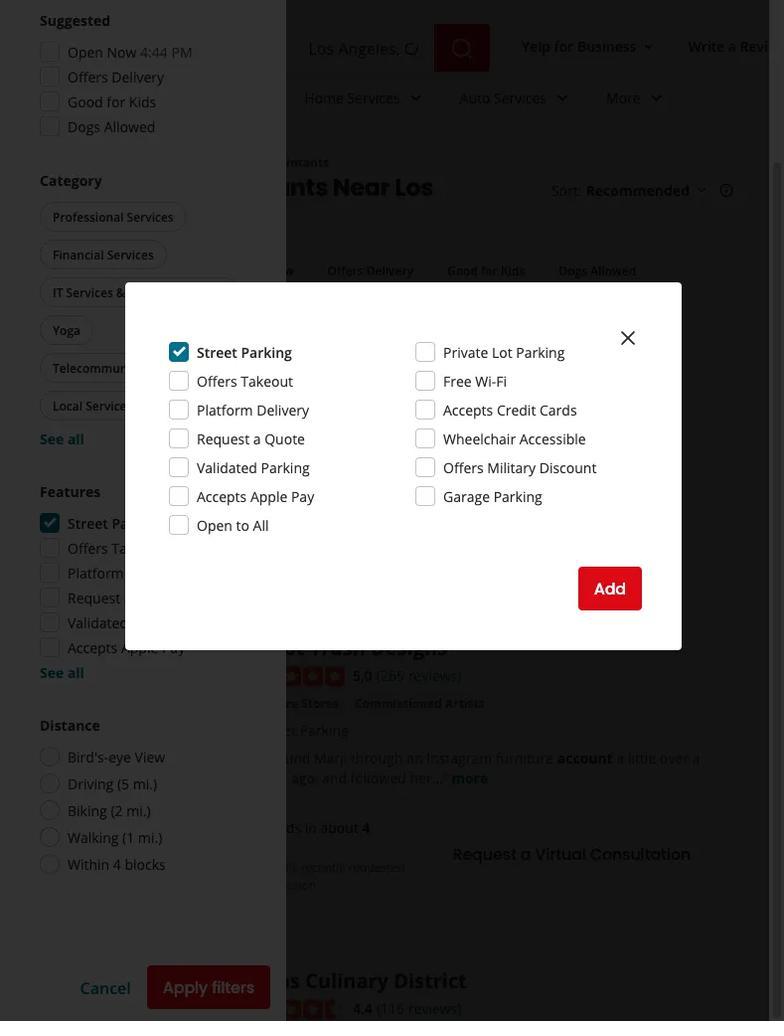 Task type: vqa. For each thing, say whether or not it's contained in the screenshot.
Pay
yes



Task type: locate. For each thing, give the bounding box(es) containing it.
mi.) right (2 at the left of the page
[[126, 801, 151, 820]]

16 info v2 image
[[719, 183, 735, 199]]

dogs down sort: on the right top of the page
[[559, 262, 588, 278]]

0 vertical spatial offers delivery
[[68, 67, 164, 86]]

and down marji
[[322, 769, 347, 787]]

0 horizontal spatial about
[[119, 436, 157, 455]]

0 vertical spatial see all button
[[40, 429, 84, 448]]

0 vertical spatial see all
[[40, 429, 84, 448]]

allowed
[[104, 117, 155, 136], [591, 262, 637, 278]]

a left get
[[253, 429, 261, 448]]

4 down walking (1 mi.)
[[113, 855, 121, 873]]

request up businesses.
[[197, 429, 250, 448]]

quote down started
[[135, 588, 176, 607]]

yelp for business
[[522, 36, 637, 55]]

tax
[[381, 372, 416, 400]]

0 vertical spatial all
[[68, 429, 84, 448]]

open down 'california'
[[233, 262, 264, 278]]

4
[[362, 818, 370, 837], [113, 855, 121, 873]]

about
[[119, 436, 157, 455], [321, 818, 359, 837]]

professionals
[[74, 400, 206, 427]]

responds
[[238, 818, 301, 837]]

see all up distance
[[40, 663, 84, 682]]

see all for category
[[40, 429, 84, 448]]

platform down get
[[68, 563, 124, 582]]

street down features
[[68, 514, 108, 532]]

now for open now
[[267, 262, 294, 278]]

24 chevron down v2 image right more
[[645, 86, 669, 110]]

requested
[[348, 859, 405, 875]]

driving
[[68, 774, 114, 793]]

offers delivery inside button
[[328, 262, 414, 278]]

mi.) for driving (5 mi.)
[[133, 774, 157, 793]]

good for kids up "lot"
[[447, 262, 525, 278]]

review
[[740, 36, 784, 55]]

good for kids inside button
[[447, 262, 525, 278]]

1 vertical spatial see all button
[[40, 663, 84, 682]]

0 horizontal spatial pay
[[162, 638, 185, 657]]

it services & computer repair button
[[40, 277, 239, 307]]

accountants inside top 10 best accountants near los angeles, california
[[174, 170, 328, 204]]

quote
[[265, 429, 305, 448], [135, 588, 176, 607]]

dogs inside button
[[559, 262, 588, 278]]

0 vertical spatial reviews)
[[408, 666, 462, 685]]

validated parking up its not trash designs image
[[68, 613, 181, 632]]

cancel button
[[80, 977, 131, 998]]

platform delivery inside add dialog
[[197, 400, 309, 419]]

accepts up distance
[[68, 638, 118, 657]]

business categories element
[[151, 72, 784, 129]]

hours
[[238, 838, 278, 857]]

request inside button
[[453, 843, 517, 866]]

dogs up the category
[[68, 117, 100, 136]]

services for professional services
[[127, 208, 174, 225]]

5.0
[[353, 666, 373, 685]]

surfas culinary district
[[238, 966, 467, 994]]

services down best
[[127, 208, 174, 225]]

1 horizontal spatial for
[[481, 262, 498, 278]]

good inside button
[[447, 262, 478, 278]]

1 horizontal spatial quote
[[265, 429, 305, 448]]

1 see from the top
[[40, 429, 64, 448]]

platform delivery down get started
[[68, 563, 180, 582]]

now down top 10 best accountants near los angeles, california
[[267, 262, 294, 278]]

0 horizontal spatial apple
[[121, 638, 158, 657]]

1 horizontal spatial validated parking
[[197, 458, 310, 477]]

0 vertical spatial dogs
[[68, 117, 100, 136]]

1 horizontal spatial 4
[[362, 818, 370, 837]]

local services button
[[40, 391, 146, 421]]

apply
[[163, 976, 208, 999]]

request down get
[[68, 588, 120, 607]]

1 vertical spatial open
[[233, 262, 264, 278]]

1 vertical spatial validated
[[68, 613, 128, 632]]

1 vertical spatial allowed
[[591, 262, 637, 278]]

1 horizontal spatial good
[[447, 262, 478, 278]]

in
[[305, 818, 317, 837]]

services left 24 chevron down v2 icon
[[494, 88, 547, 107]]

2 all from the top
[[68, 663, 84, 682]]

1 horizontal spatial allowed
[[591, 262, 637, 278]]

services for auto services
[[494, 88, 547, 107]]

validated inside add dialog
[[197, 458, 257, 477]]

for right yelp
[[554, 36, 574, 55]]

offers down features
[[68, 538, 108, 557]]

1 vertical spatial dogs
[[559, 262, 588, 278]]

16 filter v2 image
[[57, 263, 73, 279]]

add button
[[578, 567, 642, 610]]

0 horizontal spatial request
[[68, 588, 120, 607]]

bird's-
[[68, 747, 109, 766]]

delivery
[[112, 67, 164, 86], [367, 262, 414, 278], [257, 400, 309, 419], [128, 563, 180, 582]]

1 horizontal spatial free
[[443, 371, 472, 390]]

offers takeout down features
[[68, 538, 164, 557]]

street parking down 'furniture stores' link
[[258, 721, 349, 740]]

0 horizontal spatial validated parking
[[68, 613, 181, 632]]

all inside add dialog
[[253, 516, 269, 534]]

good down open now 4:44 pm
[[68, 92, 103, 111]]

1 horizontal spatial street
[[197, 343, 238, 361]]

0 vertical spatial offers takeout
[[197, 371, 293, 390]]

and inside the a little over a year ago, and followed her..."
[[322, 769, 347, 787]]

(2
[[111, 801, 123, 820]]

credit
[[497, 400, 536, 419]]

apply filters
[[163, 976, 255, 999]]

all for category
[[68, 429, 84, 448]]

validated down project
[[197, 458, 257, 477]]

1 vertical spatial offers takeout
[[68, 538, 164, 557]]

0 vertical spatial street parking
[[197, 343, 292, 361]]

now for open now 4:44 pm
[[107, 42, 137, 61]]

dogs allowed inside button
[[559, 262, 637, 278]]

delivery inside add dialog
[[257, 400, 309, 419]]

1 horizontal spatial platform delivery
[[197, 400, 309, 419]]

instagram
[[427, 749, 492, 768]]

1 vertical spatial accepts
[[197, 487, 247, 506]]

offers delivery down open now 4:44 pm
[[68, 67, 164, 86]]

consultation
[[590, 843, 691, 866]]

2 horizontal spatial street
[[258, 721, 296, 740]]

free inside add dialog
[[443, 371, 472, 390]]

its not trash designs
[[238, 633, 447, 660]]

offers takeout
[[197, 371, 293, 390], [68, 538, 164, 557]]

open left to
[[197, 516, 233, 534]]

allowed up close 'image'
[[591, 262, 637, 278]]

see up distance
[[40, 663, 64, 682]]

1 horizontal spatial request a quote
[[197, 429, 305, 448]]

accepts
[[443, 400, 493, 419], [197, 487, 247, 506], [68, 638, 118, 657]]

home services link
[[289, 72, 444, 129]]

1 vertical spatial now
[[267, 262, 294, 278]]

0 horizontal spatial good for kids
[[68, 92, 156, 111]]

request left 'virtual'
[[453, 843, 517, 866]]

from right help
[[327, 436, 359, 455]]

services for financial services
[[107, 246, 154, 262]]

discount
[[540, 458, 597, 477]]

offers right open now button
[[328, 262, 363, 278]]

group containing features
[[40, 481, 247, 682]]

all right to
[[253, 516, 269, 534]]

0 vertical spatial request
[[197, 429, 250, 448]]

5 star rating image
[[238, 667, 345, 687]]

request a quote down get started
[[68, 588, 176, 607]]

0 vertical spatial about
[[119, 436, 157, 455]]

google image
[[779, 995, 784, 1021]]

a left 'virtual'
[[521, 843, 531, 866]]

0 horizontal spatial request a quote
[[68, 588, 176, 607]]

top
[[40, 170, 84, 204]]

1 horizontal spatial 24 chevron down v2 image
[[645, 86, 669, 110]]

1 horizontal spatial accepts apple pay
[[197, 487, 314, 506]]

free for wi-
[[443, 371, 472, 390]]

0 vertical spatial platform
[[197, 400, 253, 419]]

pay left its
[[162, 638, 185, 657]]

1 vertical spatial for
[[107, 92, 126, 111]]

1 vertical spatial takeout
[[112, 538, 164, 557]]

pay inside add dialog
[[291, 487, 314, 506]]

24 chevron down v2 image inside more link
[[645, 86, 669, 110]]

1 horizontal spatial apple
[[250, 487, 288, 506]]

blocks
[[125, 855, 166, 873]]

reviews) up commissioned artists
[[408, 666, 462, 685]]

mi.) for walking (1 mi.)
[[138, 828, 162, 847]]

0 vertical spatial allowed
[[104, 117, 155, 136]]

offers takeout up project
[[197, 371, 293, 390]]

street up estimates
[[197, 343, 238, 361]]

see all for features
[[40, 663, 84, 682]]

group
[[40, 10, 247, 137], [36, 170, 247, 448], [40, 481, 247, 682]]

1 see all button from the top
[[40, 429, 84, 448]]

from left local
[[277, 372, 325, 400]]

a
[[729, 36, 737, 55], [253, 429, 261, 448], [124, 588, 132, 607], [617, 749, 625, 768], [693, 749, 700, 768], [521, 843, 531, 866], [238, 876, 244, 893]]

1 horizontal spatial now
[[267, 262, 294, 278]]

request a virtual consultation
[[453, 843, 691, 866]]

dogs allowed button
[[546, 255, 649, 285]]

see for category
[[40, 429, 64, 448]]

parking down offers military discount
[[494, 487, 543, 506]]

see all button up distance
[[40, 663, 84, 682]]

garage parking
[[443, 487, 543, 506]]

1 24 chevron down v2 image from the left
[[404, 86, 428, 110]]

kids down 4:44
[[129, 92, 156, 111]]

parking down sponsored
[[112, 514, 163, 532]]

takeout inside add dialog
[[241, 371, 293, 390]]

a down hours
[[238, 876, 244, 893]]

2 see all from the top
[[40, 663, 84, 682]]

1 vertical spatial pay
[[162, 638, 185, 657]]

about right the in
[[321, 818, 359, 837]]

2 horizontal spatial request
[[453, 843, 517, 866]]

its
[[238, 633, 263, 660]]

2 free from the left
[[74, 372, 116, 400]]

now inside button
[[267, 262, 294, 278]]

now left 4:44
[[107, 42, 137, 61]]

0 vertical spatial open
[[68, 42, 103, 61]]

quote right project
[[265, 429, 305, 448]]

0 horizontal spatial all
[[104, 262, 119, 278]]

16 chevron down v2 image
[[641, 39, 657, 54]]

street parking down features
[[68, 514, 163, 532]]

good for kids down open now 4:44 pm
[[68, 92, 156, 111]]

None search field
[[151, 24, 494, 72]]

street parking inside add dialog
[[197, 343, 292, 361]]

commissioned
[[355, 695, 442, 711]]

get started
[[89, 518, 177, 540]]

home services
[[304, 88, 400, 107]]

found
[[272, 749, 311, 768]]

professional services button
[[40, 202, 187, 232]]

2 vertical spatial group
[[40, 481, 247, 682]]

24 chevron down v2 image
[[404, 86, 428, 110], [645, 86, 669, 110]]

bird's-eye view
[[68, 747, 165, 766]]

over
[[660, 749, 689, 768]]

1 vertical spatial platform delivery
[[68, 563, 180, 582]]

dogs allowed up 10
[[68, 117, 155, 136]]

accepts apple pay
[[197, 487, 314, 506], [68, 638, 185, 657]]

1 vertical spatial good for kids
[[447, 262, 525, 278]]

services
[[348, 88, 400, 107], [494, 88, 547, 107], [127, 208, 174, 225], [107, 246, 154, 262], [66, 284, 113, 300], [86, 397, 133, 414]]

request a quote
[[197, 429, 305, 448], [68, 588, 176, 607]]

2 horizontal spatial for
[[554, 36, 574, 55]]

open inside button
[[233, 262, 264, 278]]

restaurants link
[[151, 72, 289, 129]]

4 inside 4 hours
[[362, 818, 370, 837]]

open
[[68, 42, 103, 61], [233, 262, 264, 278], [197, 516, 233, 534]]

1 see all from the top
[[40, 429, 84, 448]]

1 free from the left
[[443, 371, 472, 390]]

24 chevron down v2 image left auto
[[404, 86, 428, 110]]

0 horizontal spatial open
[[68, 42, 103, 61]]

street down furniture on the bottom of the page
[[258, 721, 296, 740]]

platform down estimates
[[197, 400, 253, 419]]

1 vertical spatial group
[[36, 170, 247, 448]]

see left tell
[[40, 429, 64, 448]]

delivery up get
[[257, 400, 309, 419]]

her..."
[[410, 769, 448, 787]]

1 vertical spatial 4
[[113, 855, 121, 873]]

repair
[[189, 284, 226, 300]]

2 horizontal spatial accepts
[[443, 400, 493, 419]]

computer
[[128, 284, 186, 300]]

a left little
[[617, 749, 625, 768]]

1 vertical spatial all
[[68, 663, 84, 682]]

telecommunications button
[[40, 353, 185, 383]]

delivery down started
[[128, 563, 180, 582]]

all for features
[[68, 663, 84, 682]]

a inside dialog
[[253, 429, 261, 448]]

1 horizontal spatial platform
[[197, 400, 253, 419]]

reviews) for surfas culinary district
[[408, 999, 462, 1018]]

1 horizontal spatial takeout
[[241, 371, 293, 390]]

accepts apple pay up to
[[197, 487, 314, 506]]

delivery down los
[[367, 262, 414, 278]]

request a quote down estimates
[[197, 429, 305, 448]]

open now
[[233, 262, 294, 278]]

1 vertical spatial street
[[68, 514, 108, 532]]

1 horizontal spatial offers takeout
[[197, 371, 293, 390]]

it services & computer repair
[[53, 284, 226, 300]]

takeout down sponsored
[[112, 538, 164, 557]]

0 horizontal spatial accepts
[[68, 638, 118, 657]]

0 vertical spatial see
[[40, 429, 64, 448]]

0 horizontal spatial validated
[[68, 613, 128, 632]]

close image
[[616, 326, 640, 350]]

0 horizontal spatial for
[[107, 92, 126, 111]]

open now 4:44 pm
[[68, 42, 192, 61]]

0 vertical spatial apple
[[250, 487, 288, 506]]

0 vertical spatial mi.)
[[133, 774, 157, 793]]

street parking up estimates
[[197, 343, 292, 361]]

project
[[194, 436, 239, 455]]

for up "lot"
[[481, 262, 498, 278]]

1 horizontal spatial kids
[[501, 262, 525, 278]]

top 10 best accountants near los angeles, california
[[40, 170, 434, 236]]

0 vertical spatial from
[[277, 372, 325, 400]]

good up the private
[[447, 262, 478, 278]]

1 all from the top
[[68, 429, 84, 448]]

and left get
[[243, 436, 267, 455]]

and
[[243, 436, 267, 455], [322, 769, 347, 787]]

its not trash designs image
[[65, 633, 214, 782]]

2 horizontal spatial open
[[233, 262, 264, 278]]

8 locals recently requested a consultation
[[238, 859, 405, 893]]

view
[[135, 747, 165, 766]]

4 inside option group
[[113, 855, 121, 873]]

2 vertical spatial accepts
[[68, 638, 118, 657]]

for down open now 4:44 pm
[[107, 92, 126, 111]]

24 chevron down v2 image for more
[[645, 86, 669, 110]]

los
[[395, 170, 434, 204]]

24 chevron down v2 image inside home services link
[[404, 86, 428, 110]]

offers military discount
[[443, 458, 597, 477]]

accepts down free wi-fi
[[443, 400, 493, 419]]

0 vertical spatial and
[[243, 436, 267, 455]]

services up it services & computer repair
[[107, 246, 154, 262]]

about right us
[[119, 436, 157, 455]]

1 vertical spatial quote
[[135, 588, 176, 607]]

apple inside add dialog
[[250, 487, 288, 506]]

4 up "requested"
[[362, 818, 370, 837]]

more
[[452, 769, 488, 787]]

0 vertical spatial 4
[[362, 818, 370, 837]]

2 vertical spatial mi.)
[[138, 828, 162, 847]]

local
[[53, 397, 83, 414]]

filters group
[[40, 255, 653, 286]]

mi.) right (1
[[138, 828, 162, 847]]

all up distance
[[68, 663, 84, 682]]

2 reviews) from the top
[[408, 999, 462, 1018]]

0 horizontal spatial offers takeout
[[68, 538, 164, 557]]

a right write at the top
[[729, 36, 737, 55]]

pay down help
[[291, 487, 314, 506]]

1 vertical spatial platform
[[68, 563, 124, 582]]

a down get started
[[124, 588, 132, 607]]

option group
[[40, 715, 247, 877]]

takeout up get
[[241, 371, 293, 390]]

2 vertical spatial for
[[481, 262, 498, 278]]

2 vertical spatial open
[[197, 516, 233, 534]]

mi.) right (5
[[133, 774, 157, 793]]

1 vertical spatial request a quote
[[68, 588, 176, 607]]

group containing category
[[36, 170, 247, 448]]

0 vertical spatial street
[[197, 343, 238, 361]]

california
[[148, 202, 266, 236]]

kids up private lot parking on the right of page
[[501, 262, 525, 278]]

1 vertical spatial accepts apple pay
[[68, 638, 185, 657]]

delivery down open now 4:44 pm
[[112, 67, 164, 86]]

services right home
[[348, 88, 400, 107]]

all right 1
[[104, 262, 119, 278]]

from
[[277, 372, 325, 400], [327, 436, 359, 455]]

validated parking down get
[[197, 458, 310, 477]]

4.4 star rating image
[[238, 1000, 345, 1020]]

0 vertical spatial dogs allowed
[[68, 117, 155, 136]]

1 reviews) from the top
[[408, 666, 462, 685]]

2 see from the top
[[40, 663, 64, 682]]

free inside free price estimates from local tax professionals tell us about your project and get help from sponsored businesses.
[[74, 372, 116, 400]]

reviews) inside "link"
[[408, 999, 462, 1018]]

surfas culinary district link
[[238, 966, 467, 994]]

open down suggested
[[68, 42, 103, 61]]

reviews) for its not trash designs
[[408, 666, 462, 685]]

validated down get
[[68, 613, 128, 632]]

services inside button
[[107, 246, 154, 262]]

2 vertical spatial street
[[258, 721, 296, 740]]

cards
[[540, 400, 577, 419]]

1 vertical spatial from
[[327, 436, 359, 455]]

2 see all button from the top
[[40, 663, 84, 682]]

culinary
[[305, 966, 389, 994]]

services down 1
[[66, 284, 113, 300]]

1 horizontal spatial validated
[[197, 458, 257, 477]]

(265 reviews)
[[377, 666, 462, 685]]

open inside add dialog
[[197, 516, 233, 534]]

parking right "lot"
[[516, 343, 565, 361]]

write a review
[[688, 36, 784, 55]]

search image
[[450, 37, 474, 61]]

account
[[558, 749, 613, 768]]

accepts apple pay inside add dialog
[[197, 487, 314, 506]]

see all button down local
[[40, 429, 84, 448]]

0 vertical spatial group
[[40, 10, 247, 137]]

see all down local
[[40, 429, 84, 448]]

1 vertical spatial kids
[[501, 262, 525, 278]]

1 horizontal spatial good for kids
[[447, 262, 525, 278]]

1 horizontal spatial dogs
[[559, 262, 588, 278]]

0 vertical spatial good
[[68, 92, 103, 111]]

2 24 chevron down v2 image from the left
[[645, 86, 669, 110]]

all left us
[[68, 429, 84, 448]]

request inside add dialog
[[197, 429, 250, 448]]

write a review link
[[680, 28, 784, 64]]



Task type: describe. For each thing, give the bounding box(es) containing it.
a right over
[[693, 749, 700, 768]]

free for price
[[74, 372, 116, 400]]

yoga button
[[40, 315, 94, 345]]

(1
[[122, 828, 134, 847]]

24 chevron down v2 image
[[551, 86, 575, 110]]

pm
[[171, 42, 192, 61]]

quote inside add dialog
[[265, 429, 305, 448]]

home
[[304, 88, 344, 107]]

0 horizontal spatial allowed
[[104, 117, 155, 136]]

open for open now 4:44 pm
[[68, 42, 103, 61]]

more link
[[452, 769, 488, 787]]

get
[[271, 436, 291, 455]]

financial
[[53, 246, 104, 262]]

not
[[268, 633, 305, 660]]

mi.) for biking (2 mi.)
[[126, 801, 151, 820]]

wheelchair
[[443, 429, 516, 448]]

offers takeout inside add dialog
[[197, 371, 293, 390]]

get started button
[[74, 507, 193, 551]]

offers inside offers delivery button
[[328, 262, 363, 278]]

furniture stores
[[242, 695, 339, 711]]

request a quote inside add dialog
[[197, 429, 305, 448]]

offers delivery button
[[315, 255, 427, 285]]

(5
[[117, 774, 129, 793]]

near
[[333, 170, 390, 204]]

locals
[[267, 859, 298, 875]]

0 horizontal spatial street
[[68, 514, 108, 532]]

0 vertical spatial kids
[[129, 92, 156, 111]]

biking
[[68, 801, 107, 820]]

military
[[487, 458, 536, 477]]

a inside button
[[521, 843, 531, 866]]

and inside free price estimates from local tax professionals tell us about your project and get help from sponsored businesses.
[[243, 436, 267, 455]]

accountants down home
[[254, 154, 329, 171]]

(116
[[377, 999, 405, 1018]]

wheelchair accessible
[[443, 429, 586, 448]]

0 horizontal spatial dogs
[[68, 117, 100, 136]]

offers up project
[[197, 371, 237, 390]]

validated parking inside add dialog
[[197, 458, 310, 477]]

consultation
[[247, 876, 316, 893]]

kids inside button
[[501, 262, 525, 278]]

financial services button
[[40, 240, 167, 269]]

artists
[[445, 695, 485, 711]]

services for home services
[[348, 88, 400, 107]]

see all button for category
[[40, 429, 84, 448]]

through
[[351, 749, 403, 768]]

district
[[394, 966, 467, 994]]

1 horizontal spatial accepts
[[197, 487, 247, 506]]

tell
[[74, 436, 96, 455]]

within 4 blocks
[[68, 855, 166, 873]]

telecommunications
[[53, 359, 173, 376]]

0 horizontal spatial accepts apple pay
[[68, 638, 185, 657]]

all inside filters group
[[104, 262, 119, 278]]

year
[[259, 769, 288, 787]]

8
[[257, 859, 263, 875]]

services for local services
[[86, 397, 133, 414]]

best
[[117, 170, 169, 204]]

4.4 link
[[353, 997, 373, 1018]]

to
[[236, 516, 250, 534]]

24 chevron down v2 image for home services
[[404, 86, 428, 110]]

offers up garage
[[443, 458, 484, 477]]

allowed inside button
[[591, 262, 637, 278]]

auto services
[[460, 88, 547, 107]]

parking down get
[[261, 458, 310, 477]]

accepts credit cards
[[443, 400, 577, 419]]

driving (5 mi.)
[[68, 774, 157, 793]]

apply filters button
[[147, 965, 270, 1009]]

4.4
[[353, 999, 373, 1018]]

a little over a year ago, and followed her..."
[[259, 749, 700, 787]]

0 horizontal spatial offers delivery
[[68, 67, 164, 86]]

more link
[[591, 72, 685, 129]]

get
[[89, 518, 117, 540]]

trash
[[310, 633, 366, 660]]

sponsored
[[74, 456, 143, 475]]

4:44
[[140, 42, 168, 61]]

0 horizontal spatial good
[[68, 92, 103, 111]]

estimates
[[174, 372, 273, 400]]

good for kids button
[[435, 255, 538, 285]]

furniture stores link
[[238, 693, 343, 713]]

open to all
[[197, 516, 269, 534]]

eye
[[109, 747, 131, 766]]

street inside add dialog
[[197, 343, 238, 361]]

platform inside add dialog
[[197, 400, 253, 419]]

private
[[443, 343, 488, 361]]

your
[[160, 436, 190, 455]]

0 horizontal spatial takeout
[[112, 538, 164, 557]]

commissioned artists link
[[351, 693, 489, 713]]

group containing suggested
[[40, 10, 247, 137]]

services for it services & computer repair
[[66, 284, 113, 300]]

surfas
[[238, 966, 300, 994]]

little
[[628, 749, 656, 768]]

ago,
[[291, 769, 319, 787]]

price
[[120, 372, 170, 400]]

delivery inside button
[[367, 262, 414, 278]]

parking up estimates
[[241, 343, 292, 361]]

garage
[[443, 487, 490, 506]]

yelp
[[522, 36, 551, 55]]

about inside free price estimates from local tax professionals tell us about your project and get help from sponsored businesses.
[[119, 436, 157, 455]]

biking (2 mi.)
[[68, 801, 151, 820]]

more
[[607, 88, 641, 107]]

local
[[329, 372, 377, 400]]

parking down stores at bottom left
[[300, 721, 349, 740]]

open now button
[[220, 255, 307, 285]]

&
[[116, 284, 125, 300]]

0 horizontal spatial platform delivery
[[68, 563, 180, 582]]

1 vertical spatial about
[[321, 818, 359, 837]]

open for open now
[[233, 262, 264, 278]]

add dialog
[[0, 0, 784, 1021]]

wi-
[[476, 371, 496, 390]]

furniture
[[242, 695, 298, 711]]

see all button for features
[[40, 663, 84, 682]]

map region
[[554, 122, 784, 1021]]

for inside filters group
[[481, 262, 498, 278]]

financial services
[[53, 246, 154, 262]]

angeles,
[[40, 202, 143, 236]]

virtual
[[535, 843, 586, 866]]

0 horizontal spatial platform
[[68, 563, 124, 582]]

option group containing distance
[[40, 715, 247, 877]]

filters
[[212, 976, 255, 999]]

accessible
[[520, 429, 586, 448]]

walking
[[68, 828, 119, 847]]

1
[[90, 263, 95, 276]]

professional
[[53, 208, 124, 225]]

2 vertical spatial street parking
[[258, 721, 349, 740]]

lot
[[492, 343, 513, 361]]

1 vertical spatial request
[[68, 588, 120, 607]]

0 vertical spatial good for kids
[[68, 92, 156, 111]]

see for features
[[40, 663, 64, 682]]

a inside "8 locals recently requested a consultation"
[[238, 876, 244, 893]]

free price estimates from local tax professionals image
[[554, 395, 654, 494]]

free price estimates from local tax professionals tell us about your project and get help from sponsored businesses.
[[74, 372, 416, 475]]

offers down open now 4:44 pm
[[68, 67, 108, 86]]

1 horizontal spatial from
[[327, 436, 359, 455]]

stores
[[301, 695, 339, 711]]

suggested
[[40, 10, 111, 29]]

4 hours
[[238, 818, 370, 857]]

businesses.
[[146, 456, 221, 475]]

parking up its not trash designs image
[[132, 613, 181, 632]]

1 vertical spatial apple
[[121, 638, 158, 657]]

yoga
[[53, 322, 81, 338]]

open for open to all
[[197, 516, 233, 534]]

1 vertical spatial street parking
[[68, 514, 163, 532]]

1 vertical spatial validated parking
[[68, 613, 181, 632]]



